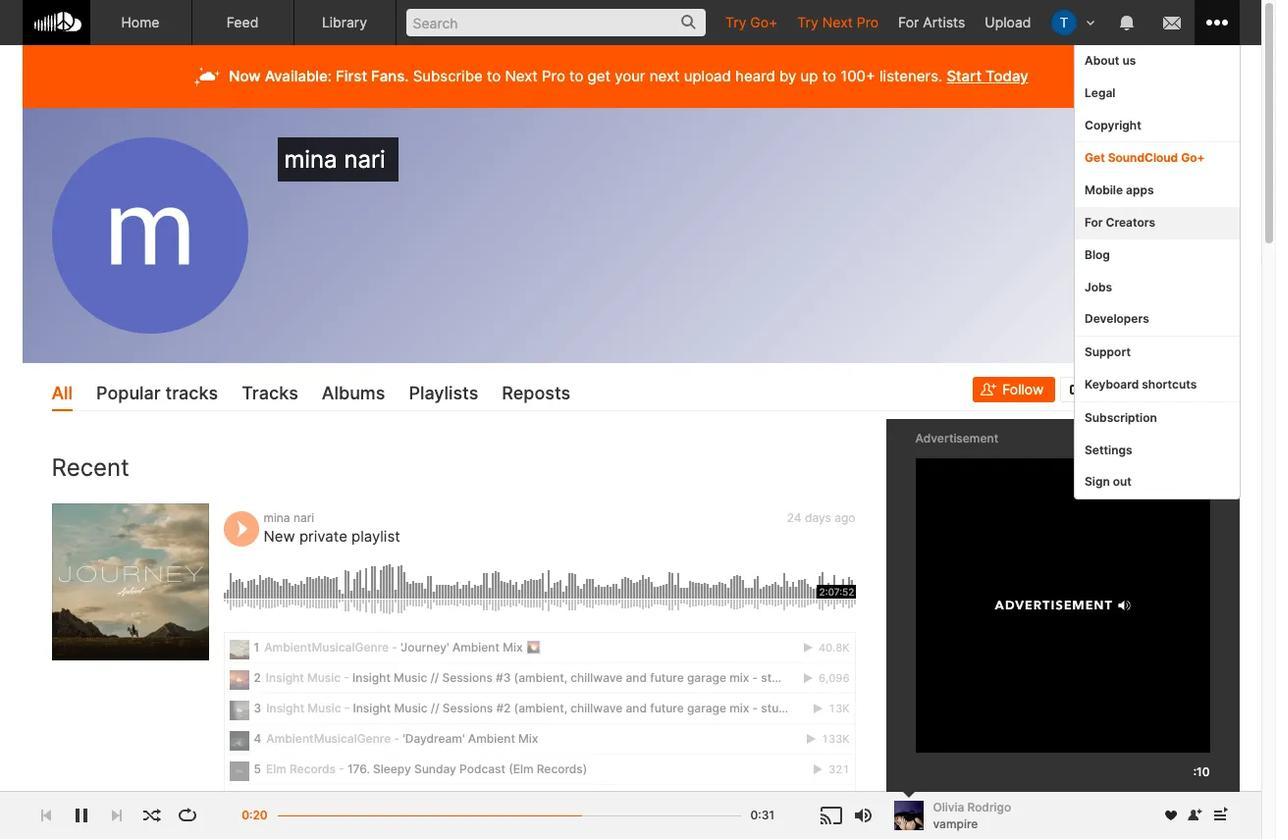 Task type: locate. For each thing, give the bounding box(es) containing it.
1 horizontal spatial nari
[[344, 145, 385, 174]]

1 vertical spatial all
[[1196, 792, 1210, 809]]

mina nari new private playlist
[[264, 510, 400, 545]]

1 horizontal spatial try
[[797, 14, 818, 30]]

0 horizontal spatial tracks
[[242, 383, 298, 403]]

0 vertical spatial 1
[[1025, 451, 1038, 474]]

go+ down copyright link
[[1181, 151, 1205, 165]]

1 horizontal spatial go+
[[1181, 151, 1205, 165]]

0 vertical spatial all
[[1196, 524, 1210, 541]]

1 vertical spatial 1
[[1035, 602, 1042, 616]]

tracks
[[242, 383, 298, 403], [1123, 434, 1160, 449]]

1 vertical spatial pro
[[542, 67, 565, 85]]

mobile apps link
[[1074, 175, 1239, 207]]

0 horizontal spatial try
[[725, 14, 746, 30]]

pro left get
[[542, 67, 565, 85]]

new
[[264, 527, 295, 545]]

1 all from the top
[[1196, 524, 1210, 541]]

followers
[[916, 434, 969, 449]]

mina down available:
[[284, 145, 337, 174]]

1 for 1
[[1035, 602, 1042, 616]]

1 vertical spatial mina
[[264, 510, 290, 525]]

go+
[[750, 14, 778, 30], [1181, 151, 1205, 165]]

1 try from the left
[[725, 14, 746, 30]]

tracks up the 0
[[1123, 434, 1160, 449]]

go+ up heard
[[750, 14, 778, 30]]

1 vertical spatial go+
[[1181, 151, 1205, 165]]

None search field
[[396, 0, 716, 44]]

about us
[[1084, 53, 1136, 68]]

310
[[1166, 744, 1187, 758]]

first
[[336, 67, 367, 85]]

tracks right 32 on the bottom of page
[[546, 790, 581, 805]]

try
[[725, 14, 746, 30], [797, 14, 818, 30]]

for left artists at the top
[[898, 14, 919, 30]]

soundcloud
[[1107, 151, 1178, 165]]

go+ inside get soundcloud go+ link
[[1181, 151, 1205, 165]]

playlist
[[352, 527, 400, 545]]

all
[[52, 383, 73, 403]]

tracks for tracks 0
[[1123, 434, 1160, 449]]

try up heard
[[725, 14, 746, 30]]

next
[[650, 67, 680, 85]]

copyright link
[[1074, 110, 1239, 142]]

sign out
[[1084, 474, 1131, 489]]

tracks right popular
[[165, 383, 218, 403]]

view all down sign out link in the bottom right of the page
[[1160, 524, 1210, 541]]

tracks
[[165, 383, 218, 403], [546, 790, 581, 805]]

shortcuts
[[1141, 377, 1197, 392]]

for up blog
[[1084, 215, 1102, 230]]

nari down "first"
[[344, 145, 385, 174]]

0
[[1123, 451, 1136, 474]]

nari up private
[[293, 510, 314, 525]]

1 horizontal spatial tracks
[[1123, 434, 1160, 449]]

2 try from the left
[[797, 14, 818, 30]]

advertisement
[[915, 431, 998, 446]]

upload link
[[975, 0, 1041, 44]]

2 horizontal spatial to
[[822, 67, 836, 85]]

try next pro link
[[788, 0, 888, 44]]

mina up new
[[264, 510, 290, 525]]

64
[[993, 602, 1007, 616]]

1 down following
[[1025, 451, 1038, 474]]

tracks left albums
[[242, 383, 298, 403]]

mina for mina nari new private playlist
[[264, 510, 290, 525]]

mina nari's avatar element
[[52, 137, 248, 334]]

2 view all from the top
[[1160, 792, 1210, 809]]

about us link
[[1074, 45, 1239, 77]]

nari for mina nari new private playlist
[[293, 510, 314, 525]]

0:31
[[750, 808, 775, 823]]

try for try next pro
[[797, 14, 818, 30]]

1 inside playlist stats element
[[1035, 602, 1042, 616]]

to right up
[[822, 67, 836, 85]]

to right subscribe
[[487, 67, 501, 85]]

tracks 0
[[1123, 434, 1160, 474]]

pro up the '100+'
[[857, 14, 879, 30]]

0 vertical spatial go+
[[750, 14, 778, 30]]

'infinite' ambient mix element
[[915, 706, 964, 755]]

mobile
[[1084, 183, 1123, 197]]

view 32 tracks link
[[224, 785, 855, 811]]

vampire element
[[894, 801, 923, 830]]

1 right 64
[[1035, 602, 1042, 616]]

0 vertical spatial nari
[[344, 145, 385, 174]]

followers 2
[[916, 434, 969, 474]]

keyboard
[[1084, 377, 1139, 392]]

view all
[[1160, 524, 1210, 541], [1160, 792, 1210, 809]]

go+ inside try go+ link
[[750, 14, 778, 30]]

tracks for tracks
[[242, 383, 298, 403]]

blog link
[[1074, 239, 1239, 271]]

new private playlist element
[[52, 503, 209, 660]]

settings link
[[1074, 434, 1239, 467]]

0 vertical spatial next
[[822, 14, 853, 30]]

0:20
[[242, 808, 267, 823]]

try go+ link
[[716, 0, 788, 44]]

new private playlist link
[[264, 527, 400, 545]]

1 vertical spatial for
[[1084, 215, 1102, 230]]

by
[[779, 67, 796, 85]]

next down 'search' search field
[[505, 67, 538, 85]]

by
[[1178, 652, 1195, 668]]

1 right following image
[[940, 792, 949, 809]]

0 horizontal spatial to
[[487, 67, 501, 85]]

olivia rodrigo vampire
[[933, 800, 1011, 831]]

2 to from the left
[[569, 67, 583, 85]]

try up up
[[797, 14, 818, 30]]

-
[[1051, 652, 1057, 668]]

0 horizontal spatial go+
[[750, 14, 778, 30]]

track stats element
[[974, 740, 1210, 762]]

for for for artists
[[898, 14, 919, 30]]

to left get
[[569, 67, 583, 85]]

available:
[[265, 67, 332, 85]]

library
[[322, 14, 367, 30]]

1 horizontal spatial next
[[822, 14, 853, 30]]

us
[[1122, 53, 1136, 68]]

0 vertical spatial view all
[[1160, 524, 1210, 541]]

following image
[[915, 790, 936, 813]]

following
[[953, 792, 1011, 809]]

view
[[1160, 524, 1192, 541], [497, 790, 525, 805], [1160, 792, 1192, 809]]

1 horizontal spatial to
[[569, 67, 583, 85]]

0 vertical spatial mina
[[284, 145, 337, 174]]

support link
[[1074, 337, 1239, 369]]

32
[[528, 790, 543, 805]]

0 vertical spatial for
[[898, 14, 919, 30]]

0 horizontal spatial pro
[[542, 67, 565, 85]]

0 vertical spatial tracks
[[165, 383, 218, 403]]

0 horizontal spatial nari
[[293, 510, 314, 525]]

apps
[[1126, 183, 1153, 197]]

0 horizontal spatial next
[[505, 67, 538, 85]]

2 vertical spatial 1
[[940, 792, 949, 809]]

next up image
[[1208, 804, 1231, 828]]

0 horizontal spatial for
[[898, 14, 919, 30]]

start today link
[[947, 67, 1028, 85]]

blog
[[1084, 247, 1110, 262]]

pro
[[857, 14, 879, 30], [542, 67, 565, 85]]

0 vertical spatial pro
[[857, 14, 879, 30]]

listeners.
[[880, 67, 943, 85]]

0 horizontal spatial tracks
[[165, 383, 218, 403]]

mixed
[[1135, 652, 1174, 668]]

1 vertical spatial nari
[[293, 510, 314, 525]]

fans.
[[371, 67, 409, 85]]

for creators
[[1084, 215, 1155, 230]]

view all down :10
[[1160, 792, 1210, 809]]

all down :10
[[1196, 792, 1210, 809]]

mina for mina nari
[[284, 145, 337, 174]]

for
[[898, 14, 919, 30], [1084, 215, 1102, 230]]

1 horizontal spatial tracks
[[546, 790, 581, 805]]

1 vertical spatial tracks
[[546, 790, 581, 805]]

tracks inside view 32 tracks link
[[546, 790, 581, 805]]

1 vertical spatial tracks
[[1123, 434, 1160, 449]]

9,211
[[1049, 744, 1080, 758]]

nari for mina nari
[[344, 145, 385, 174]]

next up the '100+'
[[822, 14, 853, 30]]

artists
[[923, 14, 965, 30]]

next
[[822, 14, 853, 30], [505, 67, 538, 85]]

mina inside mina nari new private playlist
[[264, 510, 290, 525]]

all down sign out link in the bottom right of the page
[[1196, 524, 1210, 541]]

episode
[[974, 652, 1026, 668]]

1 horizontal spatial for
[[1084, 215, 1102, 230]]

out
[[1112, 474, 1131, 489]]

try next pro
[[797, 14, 879, 30]]

tracks inside popular tracks link
[[165, 383, 218, 403]]

home link
[[90, 0, 192, 45]]

tracks link
[[242, 378, 298, 412]]

0 vertical spatial tracks
[[242, 383, 298, 403]]

nari inside mina nari new private playlist
[[293, 510, 314, 525]]

1 vertical spatial view all
[[1160, 792, 1210, 809]]

progress bar
[[277, 806, 741, 838]]



Task type: vqa. For each thing, say whether or not it's contained in the screenshot.
2nd all from the bottom
yes



Task type: describe. For each thing, give the bounding box(es) containing it.
albums link
[[322, 378, 385, 412]]

pop element
[[915, 564, 964, 613]]

for artists
[[898, 14, 965, 30]]

get
[[1084, 151, 1105, 165]]

3 to from the left
[[822, 67, 836, 85]]

jobs
[[1084, 279, 1112, 294]]

for artists link
[[888, 0, 975, 44]]

2
[[916, 451, 929, 474]]

olivia rodrigo link
[[933, 799, 1152, 816]]

keyboard shortcuts link
[[1074, 369, 1239, 401]]

playlists
[[409, 383, 478, 403]]

&
[[1122, 652, 1131, 668]]

24 days ago
[[787, 510, 855, 525]]

your
[[615, 67, 645, 85]]

1 vertical spatial next
[[505, 67, 538, 85]]

feed link
[[192, 0, 294, 45]]

episode 30 - selected & mixed by kyrro element
[[915, 635, 964, 684]]

view 32 tracks
[[497, 790, 581, 805]]

upload
[[684, 67, 731, 85]]

for creators link
[[1074, 207, 1239, 239]]

episode 30 - selected & mixed by kyrro
[[974, 652, 1233, 668]]

9,211 link
[[1030, 744, 1080, 758]]

following 1
[[1025, 434, 1077, 474]]

4,394
[[1107, 744, 1138, 758]]

310 link
[[1147, 744, 1187, 758]]

1 to from the left
[[487, 67, 501, 85]]

for for for creators
[[1084, 215, 1102, 230]]

1 horizontal spatial pro
[[857, 14, 879, 30]]

copyright
[[1084, 117, 1141, 132]]

get
[[588, 67, 611, 85]]

days
[[805, 510, 831, 525]]

today
[[985, 67, 1028, 85]]

kyrro
[[1198, 652, 1233, 668]]

mina nari
[[284, 145, 392, 174]]

1 inside the "following 1"
[[1025, 451, 1038, 474]]

share
[[1090, 381, 1127, 398]]

subscribe
[[413, 67, 483, 85]]

legal
[[1084, 85, 1115, 100]]

vampire
[[933, 816, 978, 831]]

settings
[[1084, 442, 1132, 457]]

up
[[801, 67, 818, 85]]

view all link
[[915, 518, 1210, 549]]

playlist stats element
[[974, 598, 1210, 620]]

developers
[[1084, 312, 1149, 326]]

vampire link
[[933, 815, 978, 833]]

reposts
[[502, 383, 570, 403]]

now
[[229, 67, 261, 85]]

heard
[[735, 67, 775, 85]]

try go+
[[725, 14, 778, 30]]

selected
[[1061, 652, 1118, 668]]

try for try go+
[[725, 14, 746, 30]]

view left next up image
[[1160, 792, 1192, 809]]

feed
[[226, 14, 258, 30]]

1 for 1 following
[[940, 792, 949, 809]]

view left 32 on the bottom of page
[[497, 790, 525, 805]]

following
[[1025, 434, 1077, 449]]

keyboard shortcuts
[[1084, 377, 1197, 392]]

like image
[[915, 521, 936, 545]]

mina nari link
[[264, 510, 314, 525]]

recent
[[52, 454, 129, 482]]

ago
[[835, 510, 855, 525]]

sign
[[1084, 474, 1109, 489]]

rodrigo
[[967, 800, 1011, 814]]

1 view all from the top
[[1160, 524, 1210, 541]]

4,394 link
[[1088, 744, 1138, 758]]

creators
[[1105, 215, 1155, 230]]

view down sign out link in the bottom right of the page
[[1160, 524, 1192, 541]]

popular tracks
[[96, 383, 218, 403]]

popular tracks link
[[96, 378, 218, 412]]

about
[[1084, 53, 1119, 68]]

tara schultz's avatar element
[[1051, 10, 1076, 35]]

1 link
[[1016, 602, 1042, 616]]

developers link
[[1074, 304, 1239, 336]]

mobile apps
[[1084, 183, 1153, 197]]

Search search field
[[406, 9, 706, 36]]

follow
[[1002, 381, 1044, 398]]

reposts link
[[502, 378, 570, 412]]

support
[[1084, 345, 1130, 359]]

olivia
[[933, 800, 964, 814]]

jobs link
[[1074, 271, 1239, 304]]

albums
[[322, 383, 385, 403]]

subscription link
[[1074, 402, 1239, 434]]

sign out link
[[1074, 467, 1239, 499]]

24
[[787, 510, 802, 525]]

64 link
[[974, 602, 1007, 616]]

legal link
[[1074, 77, 1239, 110]]

2 all from the top
[[1196, 792, 1210, 809]]

subscription
[[1084, 410, 1157, 425]]

100+
[[840, 67, 875, 85]]



